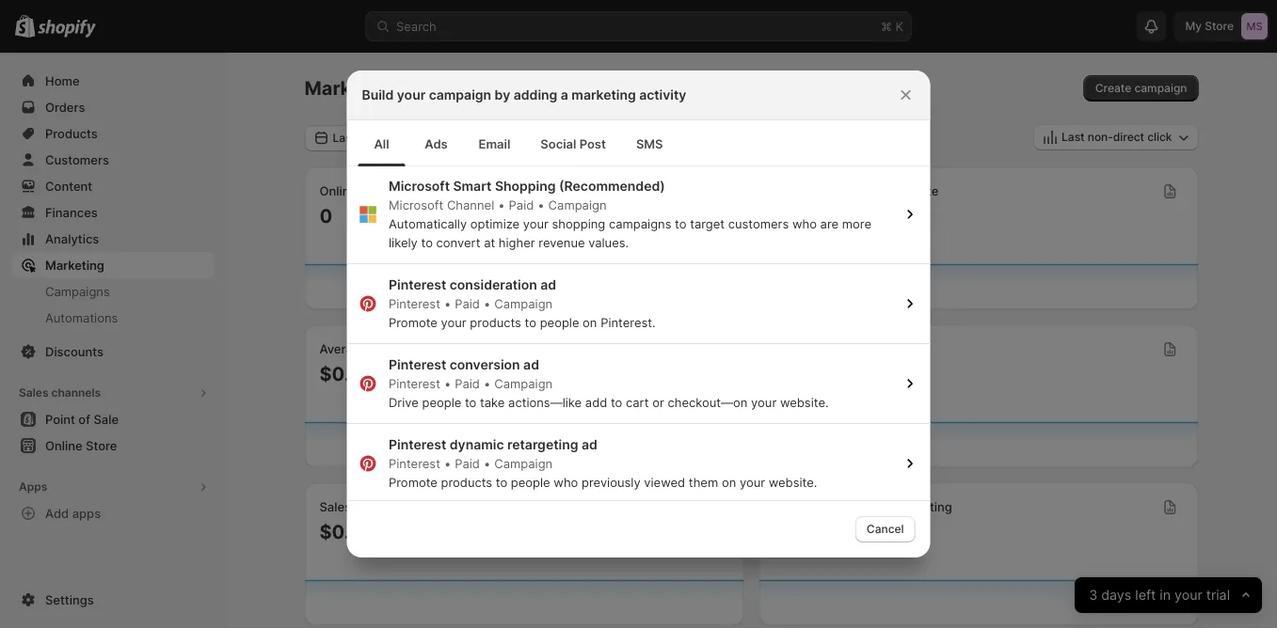 Task type: vqa. For each thing, say whether or not it's contained in the screenshot.
PAID within the Pinterest consideration ad Pinterest • Paid • Campaign Promote your products to people on Pinterest.
yes



Task type: locate. For each thing, give the bounding box(es) containing it.
settings
[[45, 593, 94, 608]]

2 vertical spatial people
[[511, 475, 550, 490]]

3 pinterest from the top
[[388, 357, 446, 373]]

sales
[[807, 342, 837, 357]]

store
[[360, 184, 390, 199], [815, 184, 845, 199]]

online for 0
[[320, 184, 357, 199]]

marketing down dynamic on the left bottom
[[431, 500, 490, 515]]

sales inside button
[[19, 387, 49, 400]]

channels
[[51, 387, 101, 400]]

campaign up actions—like
[[494, 377, 552, 391]]

marketing up cancel
[[894, 500, 953, 515]]

on inside pinterest dynamic retargeting ad pinterest • paid • campaign promote products to people who previously viewed them on your website.
[[722, 475, 736, 490]]

home link
[[11, 68, 215, 94]]

ad down 'add'
[[581, 437, 597, 453]]

2 store from the left
[[815, 184, 845, 199]]

website. for pinterest conversion ad
[[780, 395, 829, 410]]

1 online from the left
[[320, 184, 357, 199]]

who down retargeting
[[553, 475, 578, 490]]

total sales
[[774, 342, 837, 357]]

0 horizontal spatial online
[[320, 184, 357, 199]]

campaign inside pinterest dynamic retargeting ad pinterest • paid • campaign promote products to people who previously viewed them on your website.
[[494, 457, 552, 471]]

⌘ k
[[881, 19, 904, 33]]

1 promote from the top
[[388, 315, 437, 330]]

online
[[320, 184, 357, 199], [774, 184, 812, 199]]

1 horizontal spatial campaign
[[1135, 81, 1188, 95]]

1 $0.00 from the top
[[320, 362, 375, 386]]

social
[[541, 137, 577, 151]]

1 vertical spatial sales
[[320, 500, 351, 515]]

on right them
[[722, 475, 736, 490]]

website. inside pinterest conversion ad pinterest • paid • campaign drive people to take actions—like add to cart or checkout—on your website.
[[780, 395, 829, 410]]

sms
[[636, 137, 663, 151]]

1 vertical spatial microsoft
[[388, 198, 443, 212]]

by
[[495, 87, 511, 103]]

people inside pinterest conversion ad pinterest • paid • campaign drive people to take actions—like add to cart or checkout—on your website.
[[422, 395, 461, 410]]

attributed
[[355, 500, 413, 515], [818, 500, 876, 515]]

2 online from the left
[[774, 184, 812, 199]]

2 attributed from the left
[[818, 500, 876, 515]]

them
[[689, 475, 718, 490]]

marketing up the all
[[305, 77, 398, 100]]

1 horizontal spatial store
[[815, 184, 845, 199]]

people
[[540, 315, 579, 330], [422, 395, 461, 410], [511, 475, 550, 490]]

paid inside the microsoft smart shopping (recommended) microsoft channel • paid • campaign automatically optimize your shopping campaigns to target customers who are more likely to convert at higher revenue values.
[[508, 198, 534, 212]]

paid inside pinterest consideration ad pinterest • paid • campaign promote your products to people on pinterest.
[[454, 297, 480, 311]]

0 horizontal spatial marketing
[[45, 258, 104, 273]]

create campaign
[[1096, 81, 1188, 95]]

your up higher
[[523, 217, 548, 231]]

your inside pinterest conversion ad pinterest • paid • campaign drive people to take actions—like add to cart or checkout—on your website.
[[751, 395, 777, 410]]

0 vertical spatial website.
[[780, 395, 829, 410]]

campaign inside the microsoft smart shopping (recommended) microsoft channel • paid • campaign automatically optimize your shopping campaigns to target customers who are more likely to convert at higher revenue values.
[[548, 198, 606, 212]]

campaign down retargeting
[[494, 457, 552, 471]]

•
[[498, 198, 505, 212], [537, 198, 544, 212], [444, 297, 451, 311], [483, 297, 490, 311], [444, 377, 451, 391], [483, 377, 490, 391], [444, 457, 451, 471], [483, 457, 490, 471]]

pinterest dynamic retargeting ad pinterest • paid • campaign promote products to people who previously viewed them on your website.
[[388, 437, 817, 490]]

2 vertical spatial ad
[[581, 437, 597, 453]]

marketing for orders attributed to marketing
[[894, 500, 953, 515]]

paid down shopping
[[508, 198, 534, 212]]

campaign
[[1135, 81, 1188, 95], [429, 87, 492, 103]]

adding
[[514, 87, 558, 103]]

pinterest up the value
[[388, 297, 440, 311]]

$0.00
[[320, 362, 375, 386], [320, 521, 375, 544]]

are
[[820, 217, 839, 231]]

0 vertical spatial products
[[470, 315, 521, 330]]

0 horizontal spatial sales
[[19, 387, 49, 400]]

pinterest up the sales attributed to marketing
[[388, 457, 440, 471]]

promote inside pinterest dynamic retargeting ad pinterest • paid • campaign promote products to people who previously viewed them on your website.
[[388, 475, 437, 490]]

ad down revenue
[[540, 277, 556, 293]]

0 vertical spatial people
[[540, 315, 579, 330]]

online up 0%
[[774, 184, 812, 199]]

products down consideration
[[470, 315, 521, 330]]

0 horizontal spatial conversion
[[449, 357, 520, 373]]

attributed for orders
[[818, 500, 876, 515]]

build your campaign by adding a marketing activity dialog
[[0, 71, 1278, 558]]

pinterest
[[388, 277, 446, 293], [388, 297, 440, 311], [388, 357, 446, 373], [388, 377, 440, 391], [388, 437, 446, 453], [388, 457, 440, 471]]

previously
[[581, 475, 640, 490]]

sales for sales attributed to marketing
[[320, 500, 351, 515]]

campaign up "shopping"
[[548, 198, 606, 212]]

1 horizontal spatial ad
[[540, 277, 556, 293]]

1 vertical spatial conversion
[[449, 357, 520, 373]]

your inside pinterest dynamic retargeting ad pinterest • paid • campaign promote products to people who previously viewed them on your website.
[[739, 475, 765, 490]]

1 horizontal spatial conversion
[[848, 184, 913, 199]]

campaign right "create"
[[1135, 81, 1188, 95]]

1 pinterest from the top
[[388, 277, 446, 293]]

(recommended)
[[559, 178, 665, 194]]

ad up actions—like
[[523, 357, 539, 373]]

shopping
[[495, 178, 556, 194]]

marketing link
[[11, 252, 215, 279]]

campaign left by
[[429, 87, 492, 103]]

5 pinterest from the top
[[388, 437, 446, 453]]

1 horizontal spatial online
[[774, 184, 812, 199]]

0 horizontal spatial who
[[553, 475, 578, 490]]

conversion up more
[[848, 184, 913, 199]]

products down dynamic on the left bottom
[[441, 475, 492, 490]]

channel
[[447, 198, 494, 212]]

microsoft
[[388, 178, 450, 194], [388, 198, 443, 212]]

marketing right a
[[572, 87, 636, 103]]

1 vertical spatial products
[[441, 475, 492, 490]]

pinterest down drive
[[388, 437, 446, 453]]

marketing
[[572, 87, 636, 103], [431, 500, 490, 515], [894, 500, 953, 515]]

people left pinterest.
[[540, 315, 579, 330]]

1 horizontal spatial who
[[792, 217, 817, 231]]

1 vertical spatial ad
[[523, 357, 539, 373]]

online up 0
[[320, 184, 357, 199]]

your down consideration
[[441, 315, 466, 330]]

your
[[397, 87, 426, 103], [523, 217, 548, 231], [441, 315, 466, 330], [751, 395, 777, 410], [739, 475, 765, 490]]

0 vertical spatial who
[[792, 217, 817, 231]]

website. down "total sales"
[[780, 395, 829, 410]]

0 vertical spatial on
[[582, 315, 597, 330]]

people for consideration
[[540, 315, 579, 330]]

checkout—on
[[668, 395, 748, 410]]

campaign inside button
[[1135, 81, 1188, 95]]

1 horizontal spatial on
[[722, 475, 736, 490]]

4 pinterest from the top
[[388, 377, 440, 391]]

create
[[1096, 81, 1132, 95]]

0 vertical spatial microsoft
[[388, 178, 450, 194]]

people inside pinterest dynamic retargeting ad pinterest • paid • campaign promote products to people who previously viewed them on your website.
[[511, 475, 550, 490]]

who
[[792, 217, 817, 231], [553, 475, 578, 490]]

campaign inside pinterest conversion ad pinterest • paid • campaign drive people to take actions—like add to cart or checkout—on your website.
[[494, 377, 552, 391]]

website. inside pinterest dynamic retargeting ad pinterest • paid • campaign promote products to people who previously viewed them on your website.
[[768, 475, 817, 490]]

2 pinterest from the top
[[388, 297, 440, 311]]

pinterest up drive
[[388, 377, 440, 391]]

marketing up campaigns
[[45, 258, 104, 273]]

revenue
[[538, 235, 585, 250]]

discounts link
[[11, 339, 215, 365]]

to inside pinterest dynamic retargeting ad pinterest • paid • campaign promote products to people who previously viewed them on your website.
[[496, 475, 507, 490]]

to inside pinterest consideration ad pinterest • paid • campaign promote your products to people on pinterest.
[[525, 315, 536, 330]]

0 horizontal spatial store
[[360, 184, 390, 199]]

2 horizontal spatial ad
[[581, 437, 597, 453]]

website.
[[780, 395, 829, 410], [768, 475, 817, 490]]

sales channels button
[[11, 380, 215, 407]]

1 vertical spatial who
[[553, 475, 578, 490]]

on inside pinterest consideration ad pinterest • paid • campaign promote your products to people on pinterest.
[[582, 315, 597, 330]]

apps
[[72, 507, 101, 521]]

campaign inside dialog
[[429, 87, 492, 103]]

0 horizontal spatial campaign
[[429, 87, 492, 103]]

store for 0
[[360, 184, 390, 199]]

your right them
[[739, 475, 765, 490]]

who inside pinterest dynamic retargeting ad pinterest • paid • campaign promote products to people who previously viewed them on your website.
[[553, 475, 578, 490]]

search
[[396, 19, 437, 33]]

campaigns
[[45, 284, 110, 299]]

pinterest down the value
[[388, 357, 446, 373]]

campaign
[[548, 198, 606, 212], [494, 297, 552, 311], [494, 377, 552, 391], [494, 457, 552, 471]]

products inside pinterest consideration ad pinterest • paid • campaign promote your products to people on pinterest.
[[470, 315, 521, 330]]

1 vertical spatial $0.00
[[320, 521, 375, 544]]

cancel button
[[856, 517, 916, 543]]

automations link
[[11, 305, 215, 331]]

0 horizontal spatial on
[[582, 315, 597, 330]]

$0.00 down the sales attributed to marketing
[[320, 521, 375, 544]]

1 vertical spatial on
[[722, 475, 736, 490]]

to
[[675, 217, 686, 231], [421, 235, 433, 250], [525, 315, 536, 330], [465, 395, 476, 410], [611, 395, 622, 410], [496, 475, 507, 490], [416, 500, 428, 515], [879, 500, 891, 515]]

microsoft smart shopping (recommended) microsoft channel • paid • campaign automatically optimize your shopping campaigns to target customers who are more likely to convert at higher revenue values.
[[388, 178, 871, 250]]

tab list
[[354, 121, 923, 167]]

store for 0%
[[815, 184, 845, 199]]

campaign inside pinterest consideration ad pinterest • paid • campaign promote your products to people on pinterest.
[[494, 297, 552, 311]]

create campaign button
[[1084, 75, 1199, 102]]

social post
[[541, 137, 606, 151]]

1 vertical spatial people
[[422, 395, 461, 410]]

ad
[[540, 277, 556, 293], [523, 357, 539, 373], [581, 437, 597, 453]]

campaign down consideration
[[494, 297, 552, 311]]

2 promote from the top
[[388, 475, 437, 490]]

0 horizontal spatial marketing
[[431, 500, 490, 515]]

sales channels
[[19, 387, 101, 400]]

who left are
[[792, 217, 817, 231]]

on left pinterest.
[[582, 315, 597, 330]]

conversion up take
[[449, 357, 520, 373]]

pinterest down likely
[[388, 277, 446, 293]]

average order value
[[320, 342, 437, 357]]

marketing
[[305, 77, 398, 100], [45, 258, 104, 273]]

0
[[320, 204, 333, 227]]

store up are
[[815, 184, 845, 199]]

average
[[320, 342, 368, 357]]

ad inside pinterest consideration ad pinterest • paid • campaign promote your products to people on pinterest.
[[540, 277, 556, 293]]

website. for pinterest dynamic retargeting ad
[[768, 475, 817, 490]]

tab list containing all
[[354, 121, 923, 167]]

2 horizontal spatial marketing
[[894, 500, 953, 515]]

0 vertical spatial sales
[[19, 387, 49, 400]]

people inside pinterest consideration ad pinterest • paid • campaign promote your products to people on pinterest.
[[540, 315, 579, 330]]

paid up dynamic on the left bottom
[[454, 377, 480, 391]]

your right checkout—on
[[751, 395, 777, 410]]

promote up the value
[[388, 315, 437, 330]]

2 $0.00 from the top
[[320, 521, 375, 544]]

1 attributed from the left
[[355, 500, 413, 515]]

1 horizontal spatial marketing
[[572, 87, 636, 103]]

store left the sessions
[[360, 184, 390, 199]]

a
[[561, 87, 569, 103]]

people for dynamic
[[511, 475, 550, 490]]

orders
[[774, 500, 814, 515]]

website. up 'orders' in the right of the page
[[768, 475, 817, 490]]

pinterest conversion ad pinterest • paid • campaign drive people to take actions—like add to cart or checkout—on your website.
[[388, 357, 829, 410]]

products inside pinterest dynamic retargeting ad pinterest • paid • campaign promote products to people who previously viewed them on your website.
[[441, 475, 492, 490]]

0 horizontal spatial attributed
[[355, 500, 413, 515]]

paid down consideration
[[454, 297, 480, 311]]

promote up the sales attributed to marketing
[[388, 475, 437, 490]]

1 horizontal spatial marketing
[[305, 77, 398, 100]]

sales
[[19, 387, 49, 400], [320, 500, 351, 515]]

0 vertical spatial ad
[[540, 277, 556, 293]]

1 vertical spatial website.
[[768, 475, 817, 490]]

people right drive
[[422, 395, 461, 410]]

ad inside pinterest conversion ad pinterest • paid • campaign drive people to take actions—like add to cart or checkout—on your website.
[[523, 357, 539, 373]]

⌘
[[881, 19, 892, 33]]

0 vertical spatial promote
[[388, 315, 437, 330]]

order
[[371, 342, 402, 357]]

tab list inside build your campaign by adding a marketing activity dialog
[[354, 121, 923, 167]]

1 vertical spatial promote
[[388, 475, 437, 490]]

conversion
[[848, 184, 913, 199], [449, 357, 520, 373]]

0 horizontal spatial ad
[[523, 357, 539, 373]]

0%
[[774, 204, 804, 227]]

1 horizontal spatial attributed
[[818, 500, 876, 515]]

paid down dynamic on the left bottom
[[454, 457, 480, 471]]

pinterest consideration ad pinterest • paid • campaign promote your products to people on pinterest.
[[388, 277, 655, 330]]

$0.00 down average
[[320, 362, 375, 386]]

0 vertical spatial $0.00
[[320, 362, 375, 386]]

1 horizontal spatial sales
[[320, 500, 351, 515]]

1 store from the left
[[360, 184, 390, 199]]

people down retargeting
[[511, 475, 550, 490]]



Task type: describe. For each thing, give the bounding box(es) containing it.
your inside pinterest consideration ad pinterest • paid • campaign promote your products to people on pinterest.
[[441, 315, 466, 330]]

discounts
[[45, 345, 104, 359]]

higher
[[498, 235, 535, 250]]

more
[[842, 217, 871, 231]]

viewed
[[644, 475, 685, 490]]

ads
[[425, 137, 448, 151]]

social post button
[[526, 121, 621, 167]]

attributed for sales
[[355, 500, 413, 515]]

home
[[45, 73, 80, 88]]

drive
[[388, 395, 418, 410]]

online store conversion rate
[[774, 184, 939, 199]]

add apps button
[[11, 501, 215, 527]]

6 pinterest from the top
[[388, 457, 440, 471]]

build your campaign by adding a marketing activity
[[362, 87, 687, 103]]

build
[[362, 87, 394, 103]]

shopping
[[552, 217, 605, 231]]

campaigns
[[609, 217, 671, 231]]

automatically
[[388, 217, 467, 231]]

add
[[45, 507, 69, 521]]

0 vertical spatial marketing
[[305, 77, 398, 100]]

rate
[[916, 184, 939, 199]]

your right build
[[397, 87, 426, 103]]

dynamic
[[449, 437, 504, 453]]

take
[[480, 395, 505, 410]]

activity
[[639, 87, 687, 103]]

actions—like
[[508, 395, 582, 410]]

paid inside pinterest dynamic retargeting ad pinterest • paid • campaign promote products to people who previously viewed them on your website.
[[454, 457, 480, 471]]

ad inside pinterest dynamic retargeting ad pinterest • paid • campaign promote products to people who previously viewed them on your website.
[[581, 437, 597, 453]]

add
[[585, 395, 607, 410]]

paid inside pinterest conversion ad pinterest • paid • campaign drive people to take actions—like add to cart or checkout—on your website.
[[454, 377, 480, 391]]

online store sessions
[[320, 184, 445, 199]]

1 vertical spatial marketing
[[45, 258, 104, 273]]

0 vertical spatial conversion
[[848, 184, 913, 199]]

automations
[[45, 311, 118, 325]]

all button
[[354, 121, 409, 167]]

ad for pinterest consideration ad
[[540, 277, 556, 293]]

ads button
[[409, 121, 464, 167]]

smart
[[453, 178, 491, 194]]

post
[[580, 137, 606, 151]]

cancel
[[867, 523, 904, 537]]

online for 0%
[[774, 184, 812, 199]]

value
[[405, 342, 437, 357]]

total
[[774, 342, 803, 357]]

sales for sales channels
[[19, 387, 49, 400]]

pinterest.
[[600, 315, 655, 330]]

marketing for sales attributed to marketing
[[431, 500, 490, 515]]

ad for pinterest conversion ad
[[523, 357, 539, 373]]

values.
[[588, 235, 629, 250]]

target
[[690, 217, 725, 231]]

at
[[484, 235, 495, 250]]

products for consideration
[[470, 315, 521, 330]]

$0.00 for sales
[[320, 521, 375, 544]]

sms button
[[621, 121, 678, 167]]

campaigns link
[[11, 279, 215, 305]]

all
[[374, 137, 389, 151]]

conversion inside pinterest conversion ad pinterest • paid • campaign drive people to take actions—like add to cart or checkout—on your website.
[[449, 357, 520, 373]]

or
[[652, 395, 664, 410]]

email button
[[464, 121, 526, 167]]

1 microsoft from the top
[[388, 178, 450, 194]]

sessions
[[394, 184, 445, 199]]

marketing inside dialog
[[572, 87, 636, 103]]

orders attributed to marketing
[[774, 500, 953, 515]]

sales attributed to marketing
[[320, 500, 490, 515]]

k
[[896, 19, 904, 33]]

apps button
[[11, 475, 215, 501]]

shopify image
[[38, 19, 96, 38]]

add apps
[[45, 507, 101, 521]]

apps
[[19, 481, 47, 494]]

email
[[479, 137, 511, 151]]

optimize
[[470, 217, 519, 231]]

consideration
[[449, 277, 537, 293]]

convert
[[436, 235, 480, 250]]

promote inside pinterest consideration ad pinterest • paid • campaign promote your products to people on pinterest.
[[388, 315, 437, 330]]

likely
[[388, 235, 417, 250]]

retargeting
[[507, 437, 578, 453]]

cart
[[626, 395, 649, 410]]

$0.00 for average
[[320, 362, 375, 386]]

who inside the microsoft smart shopping (recommended) microsoft channel • paid • campaign automatically optimize your shopping campaigns to target customers who are more likely to convert at higher revenue values.
[[792, 217, 817, 231]]

customers
[[728, 217, 789, 231]]

2 microsoft from the top
[[388, 198, 443, 212]]

settings link
[[11, 588, 215, 614]]

your inside the microsoft smart shopping (recommended) microsoft channel • paid • campaign automatically optimize your shopping campaigns to target customers who are more likely to convert at higher revenue values.
[[523, 217, 548, 231]]

products for dynamic
[[441, 475, 492, 490]]



